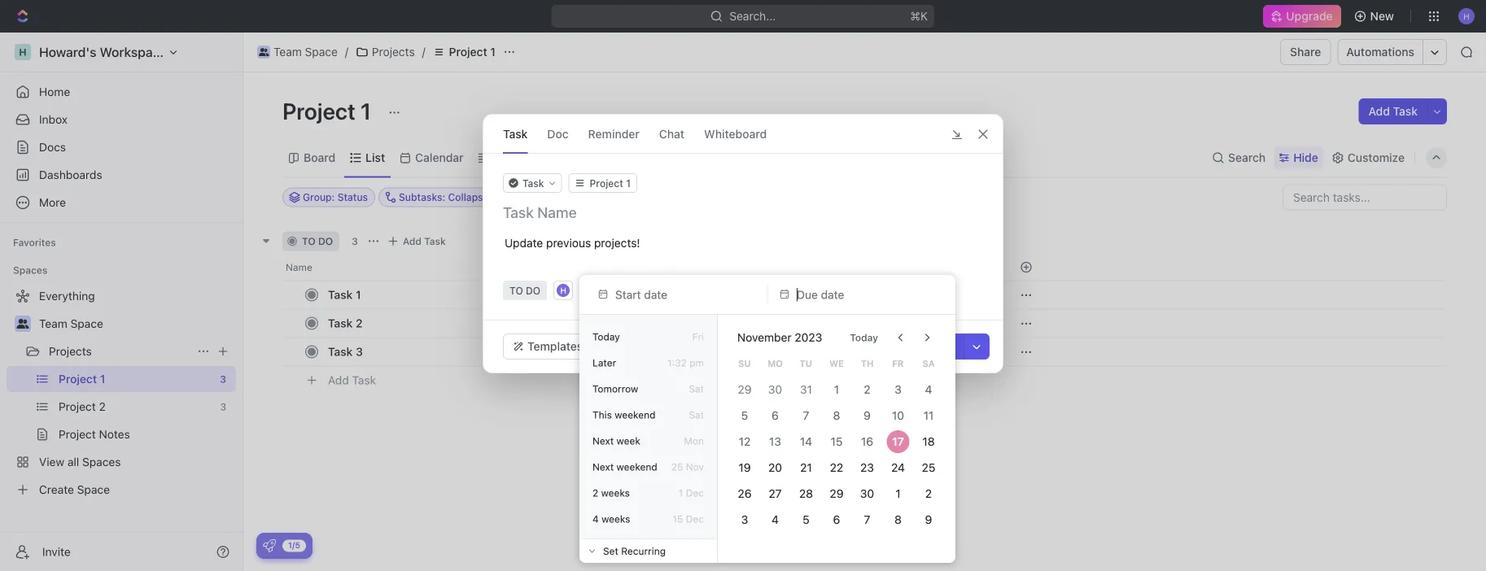 Task type: vqa. For each thing, say whether or not it's contained in the screenshot.


Task type: locate. For each thing, give the bounding box(es) containing it.
1 horizontal spatial 30
[[860, 487, 874, 501]]

1 vertical spatial user group image
[[17, 319, 29, 329]]

/
[[345, 45, 348, 59], [422, 45, 425, 59]]

2 horizontal spatial add task
[[1369, 105, 1418, 118]]

calendar
[[415, 151, 464, 164]]

dec for 15 dec
[[686, 514, 704, 525]]

0 vertical spatial 7
[[803, 409, 809, 422]]

task button
[[503, 115, 528, 153]]

fri
[[692, 331, 704, 343]]

search
[[1228, 151, 1266, 164]]

today up 'th'
[[850, 332, 878, 343]]

0 vertical spatial add task button
[[1359, 98, 1428, 125]]

4
[[925, 383, 932, 396], [772, 513, 779, 527], [593, 514, 599, 525]]

add task button up customize
[[1359, 98, 1428, 125]]

0 vertical spatial weekend
[[615, 409, 656, 421]]

0 vertical spatial project 1
[[449, 45, 496, 59]]

next
[[593, 435, 614, 447], [593, 461, 614, 473]]

1 horizontal spatial 5
[[803, 513, 809, 527]]

th
[[861, 358, 874, 369]]

5 up 12
[[741, 409, 748, 422]]

weeks down 2 weeks
[[602, 514, 630, 525]]

7
[[803, 409, 809, 422], [864, 513, 871, 527]]

to
[[302, 236, 316, 247]]

15 for 15 dec
[[673, 514, 683, 525]]

Start date text field
[[615, 288, 744, 301]]

tree containing team space
[[7, 283, 236, 503]]

1 horizontal spatial projects link
[[352, 42, 419, 62]]

add task
[[1369, 105, 1418, 118], [403, 236, 446, 247], [328, 374, 376, 387]]

0 horizontal spatial 5
[[741, 409, 748, 422]]

1 horizontal spatial project
[[449, 45, 487, 59]]

1 horizontal spatial add task
[[403, 236, 446, 247]]

weekend down week
[[617, 461, 657, 473]]

0 horizontal spatial /
[[345, 45, 348, 59]]

2 ‎task from the top
[[328, 317, 353, 330]]

2 horizontal spatial 4
[[925, 383, 932, 396]]

next for next week
[[593, 435, 614, 447]]

add task for bottommost add task button
[[328, 374, 376, 387]]

later
[[593, 357, 616, 369]]

1 horizontal spatial team
[[273, 45, 302, 59]]

0 horizontal spatial team space
[[39, 317, 103, 330]]

space
[[305, 45, 338, 59], [70, 317, 103, 330]]

whiteboard
[[704, 127, 767, 140]]

30 down 23
[[860, 487, 874, 501]]

next left week
[[593, 435, 614, 447]]

15 down 1 dec on the left of page
[[673, 514, 683, 525]]

to do
[[302, 236, 333, 247]]

1 vertical spatial ‎task
[[328, 317, 353, 330]]

14
[[800, 435, 812, 448]]

2 next from the top
[[593, 461, 614, 473]]

1 vertical spatial project
[[282, 97, 356, 124]]

0 vertical spatial 29
[[738, 383, 752, 396]]

sat up mon
[[689, 409, 704, 421]]

dec for 1 dec
[[686, 488, 704, 499]]

gantt link
[[491, 147, 524, 169]]

upgrade
[[1286, 9, 1333, 23]]

add task up customize
[[1369, 105, 1418, 118]]

0 horizontal spatial team
[[39, 317, 67, 330]]

1 ‎task from the top
[[328, 288, 353, 302]]

1 vertical spatial next
[[593, 461, 614, 473]]

1 vertical spatial team space link
[[39, 311, 233, 337]]

20
[[768, 461, 782, 475]]

1 next from the top
[[593, 435, 614, 447]]

user group image inside tree
[[17, 319, 29, 329]]

0 vertical spatial project
[[449, 45, 487, 59]]

november 2023
[[737, 331, 822, 344]]

1 dec from the top
[[686, 488, 704, 499]]

0 vertical spatial user group image
[[259, 48, 269, 56]]

3 down ‎task 2 at the bottom left of page
[[356, 345, 363, 359]]

dec
[[686, 488, 704, 499], [686, 514, 704, 525]]

spaces
[[13, 265, 48, 276]]

0 horizontal spatial 6
[[772, 409, 779, 422]]

add task for the topmost add task button
[[1369, 105, 1418, 118]]

1 vertical spatial weeks
[[602, 514, 630, 525]]

5 down 28
[[803, 513, 809, 527]]

4 weeks
[[593, 514, 630, 525]]

0 horizontal spatial 4
[[593, 514, 599, 525]]

0 vertical spatial weeks
[[601, 488, 630, 499]]

dec down nov
[[686, 488, 704, 499]]

projects
[[372, 45, 415, 59], [49, 345, 92, 358]]

add task button up ‎task 1 link
[[383, 232, 452, 251]]

0 horizontal spatial add
[[328, 374, 349, 387]]

project 1
[[449, 45, 496, 59], [282, 97, 376, 124]]

8 up 22
[[833, 409, 840, 422]]

15 up 22
[[831, 435, 843, 448]]

projects link
[[352, 42, 419, 62], [49, 339, 190, 365]]

0 vertical spatial 6
[[772, 409, 779, 422]]

1 horizontal spatial projects
[[372, 45, 415, 59]]

sat down pm
[[689, 383, 704, 395]]

favorites
[[13, 237, 56, 248]]

0 vertical spatial team space link
[[253, 42, 342, 62]]

space inside tree
[[70, 317, 103, 330]]

sat for tomorrow
[[689, 383, 704, 395]]

‎task 1 link
[[324, 283, 564, 307]]

0 vertical spatial 30
[[768, 383, 782, 396]]

1 horizontal spatial project 1
[[449, 45, 496, 59]]

0 vertical spatial next
[[593, 435, 614, 447]]

0 horizontal spatial team space link
[[39, 311, 233, 337]]

dec down 1 dec on the left of page
[[686, 514, 704, 525]]

task up ‎task 1 link
[[424, 236, 446, 247]]

6
[[772, 409, 779, 422], [833, 513, 840, 527]]

0 horizontal spatial 25
[[671, 461, 683, 473]]

add
[[1369, 105, 1390, 118], [403, 236, 422, 247], [328, 374, 349, 387]]

2
[[356, 317, 363, 330], [864, 383, 871, 396], [925, 487, 932, 501], [593, 488, 598, 499]]

25
[[922, 461, 936, 475], [671, 461, 683, 473]]

favorites button
[[7, 233, 62, 252]]

task down task 3 at bottom left
[[352, 374, 376, 387]]

9 up 16
[[864, 409, 871, 422]]

home
[[39, 85, 70, 98]]

2 down 'th'
[[864, 383, 871, 396]]

1 horizontal spatial user group image
[[259, 48, 269, 56]]

8 down 24
[[894, 513, 902, 527]]

25 for 25
[[922, 461, 936, 475]]

1 horizontal spatial 8
[[894, 513, 902, 527]]

11
[[924, 409, 934, 422]]

29
[[738, 383, 752, 396], [830, 487, 844, 501]]

0 horizontal spatial space
[[70, 317, 103, 330]]

13
[[769, 435, 781, 448]]

3 right do
[[352, 236, 358, 247]]

1 horizontal spatial today
[[850, 332, 878, 343]]

7 down 31 on the right bottom
[[803, 409, 809, 422]]

2 sat from the top
[[689, 409, 704, 421]]

add up ‎task 1 link
[[403, 236, 422, 247]]

1 vertical spatial 30
[[860, 487, 874, 501]]

4 down 2 weeks
[[593, 514, 599, 525]]

nov
[[686, 461, 704, 473]]

0 horizontal spatial 8
[[833, 409, 840, 422]]

‎task for ‎task 1
[[328, 288, 353, 302]]

1 horizontal spatial 4
[[772, 513, 779, 527]]

‎task 2
[[328, 317, 363, 330]]

2 up task 3 at bottom left
[[356, 317, 363, 330]]

add down task 3 at bottom left
[[328, 374, 349, 387]]

1 vertical spatial projects link
[[49, 339, 190, 365]]

0 horizontal spatial 9
[[864, 409, 871, 422]]

team inside sidebar 'navigation'
[[39, 317, 67, 330]]

today
[[593, 331, 620, 343], [850, 332, 878, 343]]

team space inside sidebar 'navigation'
[[39, 317, 103, 330]]

1 vertical spatial 8
[[894, 513, 902, 527]]

0 horizontal spatial user group image
[[17, 319, 29, 329]]

0 vertical spatial dec
[[686, 488, 704, 499]]

0 horizontal spatial projects link
[[49, 339, 190, 365]]

dialog
[[483, 114, 1004, 374]]

0 vertical spatial ‎task
[[328, 288, 353, 302]]

user group image
[[259, 48, 269, 56], [17, 319, 29, 329]]

update previous projects!
[[505, 236, 640, 250]]

0 vertical spatial add task
[[1369, 105, 1418, 118]]

1 horizontal spatial add
[[403, 236, 422, 247]]

1 vertical spatial team
[[39, 317, 67, 330]]

0 horizontal spatial projects
[[49, 345, 92, 358]]

project
[[449, 45, 487, 59], [282, 97, 356, 124]]

customize button
[[1327, 147, 1410, 169]]

task inside "link"
[[328, 345, 353, 359]]

team space link
[[253, 42, 342, 62], [39, 311, 233, 337]]

due
[[599, 285, 618, 296]]

1 vertical spatial team space
[[39, 317, 103, 330]]

1 horizontal spatial 29
[[830, 487, 844, 501]]

task up gantt at the left of the page
[[503, 127, 528, 140]]

weekend for next weekend
[[617, 461, 657, 473]]

4 up 11
[[925, 383, 932, 396]]

hide
[[1293, 151, 1318, 164]]

1 vertical spatial dec
[[686, 514, 704, 525]]

team
[[273, 45, 302, 59], [39, 317, 67, 330]]

‎task down ‎task 1
[[328, 317, 353, 330]]

1 horizontal spatial 6
[[833, 513, 840, 527]]

1 vertical spatial 9
[[925, 513, 932, 527]]

table
[[554, 151, 583, 164]]

9 down 18
[[925, 513, 932, 527]]

30 down the mo
[[768, 383, 782, 396]]

1 vertical spatial projects
[[49, 345, 92, 358]]

0 vertical spatial 15
[[831, 435, 843, 448]]

projects!
[[594, 236, 640, 250]]

sidebar navigation
[[0, 33, 243, 571]]

29 down su
[[738, 383, 752, 396]]

reminder button
[[588, 115, 640, 153]]

0 horizontal spatial add task
[[328, 374, 376, 387]]

1 vertical spatial space
[[70, 317, 103, 330]]

next up 2 weeks
[[593, 461, 614, 473]]

1 sat from the top
[[689, 383, 704, 395]]

recurring
[[621, 546, 666, 557]]

sa
[[923, 358, 935, 369]]

1 horizontal spatial team space
[[273, 45, 338, 59]]

0 horizontal spatial 15
[[673, 514, 683, 525]]

Due date text field
[[797, 288, 926, 301]]

15 dec
[[673, 514, 704, 525]]

weekend
[[615, 409, 656, 421], [617, 461, 657, 473]]

‎task up ‎task 2 at the bottom left of page
[[328, 288, 353, 302]]

27
[[769, 487, 782, 501]]

create task
[[891, 340, 955, 353]]

weeks
[[601, 488, 630, 499], [602, 514, 630, 525]]

0 vertical spatial add
[[1369, 105, 1390, 118]]

list
[[366, 151, 385, 164]]

team space
[[273, 45, 338, 59], [39, 317, 103, 330]]

0 vertical spatial sat
[[689, 383, 704, 395]]

tree
[[7, 283, 236, 503]]

16
[[861, 435, 874, 448]]

2 dec from the top
[[686, 514, 704, 525]]

25 down 18
[[922, 461, 936, 475]]

weeks up 4 weeks
[[601, 488, 630, 499]]

1 vertical spatial 7
[[864, 513, 871, 527]]

today inside button
[[850, 332, 878, 343]]

1 vertical spatial 15
[[673, 514, 683, 525]]

5
[[741, 409, 748, 422], [803, 513, 809, 527]]

6 down 22
[[833, 513, 840, 527]]

today up "later"
[[593, 331, 620, 343]]

mon
[[684, 435, 704, 447]]

3 down 26
[[741, 513, 748, 527]]

add task down task 3 at bottom left
[[328, 374, 376, 387]]

0 vertical spatial team space
[[273, 45, 338, 59]]

hide button
[[1274, 147, 1323, 169]]

1 vertical spatial 6
[[833, 513, 840, 527]]

25 nov
[[671, 461, 704, 473]]

4 down 27 at the bottom
[[772, 513, 779, 527]]

update
[[505, 236, 543, 250]]

tree inside sidebar 'navigation'
[[7, 283, 236, 503]]

0 vertical spatial space
[[305, 45, 338, 59]]

29 down 22
[[830, 487, 844, 501]]

0 horizontal spatial 29
[[738, 383, 752, 396]]

7 down 23
[[864, 513, 871, 527]]

task up sa
[[930, 340, 955, 353]]

6 up 13
[[772, 409, 779, 422]]

1 horizontal spatial space
[[305, 45, 338, 59]]

1 vertical spatial sat
[[689, 409, 704, 421]]

add up customize
[[1369, 105, 1390, 118]]

⌘k
[[910, 9, 928, 23]]

1 horizontal spatial 25
[[922, 461, 936, 475]]

10
[[892, 409, 904, 422]]

weekend up week
[[615, 409, 656, 421]]

0 vertical spatial projects
[[372, 45, 415, 59]]

15 for 15
[[831, 435, 843, 448]]

2 vertical spatial add task
[[328, 374, 376, 387]]

task down ‎task 2 at the bottom left of page
[[328, 345, 353, 359]]

0 horizontal spatial 7
[[803, 409, 809, 422]]

1 horizontal spatial /
[[422, 45, 425, 59]]

add task up ‎task 1 link
[[403, 236, 446, 247]]

1 horizontal spatial 9
[[925, 513, 932, 527]]

dialog containing task
[[483, 114, 1004, 374]]

whiteboard button
[[704, 115, 767, 153]]

Search tasks... text field
[[1284, 185, 1446, 210]]

add task button
[[1359, 98, 1428, 125], [383, 232, 452, 251], [321, 371, 383, 390]]

25 left nov
[[671, 461, 683, 473]]

projects inside tree
[[49, 345, 92, 358]]

1 vertical spatial 29
[[830, 487, 844, 501]]

add task button down task 3 at bottom left
[[321, 371, 383, 390]]



Task type: describe. For each thing, give the bounding box(es) containing it.
task 3
[[328, 345, 363, 359]]

0 horizontal spatial project
[[282, 97, 356, 124]]

list link
[[362, 147, 385, 169]]

25 for 25 nov
[[671, 461, 683, 473]]

Task Name text field
[[503, 203, 986, 222]]

17
[[892, 435, 904, 448]]

1 vertical spatial add task button
[[383, 232, 452, 251]]

automations
[[1347, 45, 1415, 59]]

1:32
[[667, 357, 687, 369]]

1 / from the left
[[345, 45, 348, 59]]

1 vertical spatial 5
[[803, 513, 809, 527]]

21
[[800, 461, 812, 475]]

project 1 link
[[429, 42, 500, 62]]

chat
[[659, 127, 685, 140]]

2023
[[795, 331, 822, 344]]

doc button
[[547, 115, 569, 153]]

board link
[[300, 147, 335, 169]]

sat for this weekend
[[689, 409, 704, 421]]

mo
[[768, 358, 783, 369]]

weeks for 2 weeks
[[601, 488, 630, 499]]

task 3 link
[[324, 340, 564, 364]]

this
[[593, 409, 612, 421]]

0 vertical spatial 5
[[741, 409, 748, 422]]

1 dec
[[679, 488, 704, 499]]

due date
[[599, 285, 642, 296]]

inbox
[[39, 113, 68, 126]]

1 vertical spatial add
[[403, 236, 422, 247]]

‎task for ‎task 2
[[328, 317, 353, 330]]

week
[[617, 435, 640, 447]]

2 weeks
[[593, 488, 630, 499]]

1 horizontal spatial team space link
[[253, 42, 342, 62]]

‎task 1
[[328, 288, 361, 302]]

18
[[923, 435, 935, 448]]

0 vertical spatial team
[[273, 45, 302, 59]]

upgrade link
[[1263, 5, 1341, 28]]

table link
[[551, 147, 583, 169]]

projects link inside tree
[[49, 339, 190, 365]]

next week
[[593, 435, 640, 447]]

chat button
[[659, 115, 685, 153]]

2 inside ‎task 2 link
[[356, 317, 363, 330]]

new button
[[1348, 3, 1404, 29]]

2 vertical spatial add task button
[[321, 371, 383, 390]]

team space link inside sidebar 'navigation'
[[39, 311, 233, 337]]

28
[[799, 487, 813, 501]]

weeks for 4 weeks
[[602, 514, 630, 525]]

user group image inside team space 'link'
[[259, 48, 269, 56]]

12
[[739, 435, 751, 448]]

this weekend
[[593, 409, 656, 421]]

pm
[[690, 357, 704, 369]]

0 horizontal spatial 30
[[768, 383, 782, 396]]

tu
[[800, 358, 812, 369]]

docs
[[39, 140, 66, 154]]

next for next weekend
[[593, 461, 614, 473]]

24
[[891, 461, 905, 475]]

create task button
[[881, 334, 964, 360]]

reminder
[[588, 127, 640, 140]]

23
[[860, 461, 874, 475]]

new
[[1370, 9, 1394, 23]]

1 vertical spatial project 1
[[282, 97, 376, 124]]

2 vertical spatial add
[[328, 374, 349, 387]]

31
[[800, 383, 812, 396]]

su
[[738, 358, 751, 369]]

2 down 18
[[925, 487, 932, 501]]

2 up 4 weeks
[[593, 488, 598, 499]]

we
[[829, 358, 844, 369]]

create
[[891, 340, 927, 353]]

3 inside task 3 "link"
[[356, 345, 363, 359]]

search...
[[730, 9, 776, 23]]

docs link
[[7, 134, 236, 160]]

set recurring
[[603, 546, 666, 557]]

task up customize
[[1393, 105, 1418, 118]]

1 horizontal spatial 7
[[864, 513, 871, 527]]

2 / from the left
[[422, 45, 425, 59]]

project inside project 1 link
[[449, 45, 487, 59]]

tomorrow
[[593, 383, 638, 395]]

doc
[[547, 127, 569, 140]]

1:32 pm
[[667, 357, 704, 369]]

share button
[[1280, 39, 1331, 65]]

inbox link
[[7, 107, 236, 133]]

onboarding checklist button element
[[263, 540, 276, 553]]

board
[[304, 151, 335, 164]]

2 horizontal spatial add
[[1369, 105, 1390, 118]]

0 vertical spatial 8
[[833, 409, 840, 422]]

fr
[[892, 358, 904, 369]]

dashboards
[[39, 168, 102, 182]]

do
[[318, 236, 333, 247]]

0 vertical spatial 9
[[864, 409, 871, 422]]

november
[[737, 331, 792, 344]]

today button
[[840, 325, 888, 351]]

26
[[738, 487, 752, 501]]

3 up 10
[[895, 383, 902, 396]]

0 vertical spatial projects link
[[352, 42, 419, 62]]

set
[[603, 546, 618, 557]]

1/5
[[288, 541, 300, 550]]

date
[[621, 285, 642, 296]]

onboarding checklist button image
[[263, 540, 276, 553]]

calendar link
[[412, 147, 464, 169]]

previous
[[546, 236, 591, 250]]

0 horizontal spatial today
[[593, 331, 620, 343]]

invite
[[42, 545, 71, 559]]

next weekend
[[593, 461, 657, 473]]

share
[[1290, 45, 1321, 59]]

22
[[830, 461, 843, 475]]

dashboards link
[[7, 162, 236, 188]]

home link
[[7, 79, 236, 105]]

weekend for this weekend
[[615, 409, 656, 421]]



